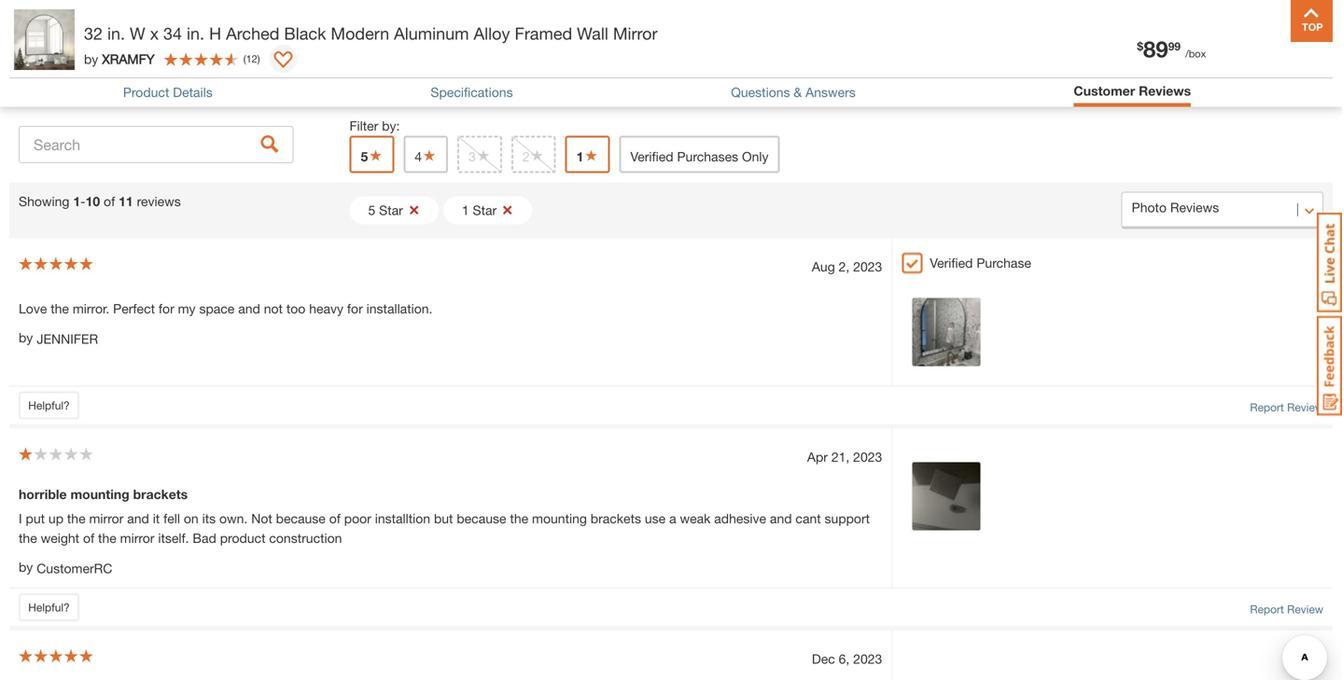 Task type: describe. For each thing, give the bounding box(es) containing it.
4
[[415, 149, 422, 164]]

itself.
[[158, 531, 189, 546]]

but
[[434, 511, 453, 526]]

top button
[[1291, 0, 1333, 42]]

weight
[[41, 531, 79, 546]]

customerrc
[[37, 561, 112, 576]]

dec
[[812, 651, 835, 667]]

purchase
[[977, 255, 1032, 271]]

report for apr 21, 2023
[[1250, 603, 1284, 616]]

review for aug 2, 2023
[[1287, 401, 1324, 414]]

cant
[[796, 511, 821, 526]]

star symbol image for 5
[[368, 149, 383, 162]]

0 vertical spatial mirror
[[89, 511, 124, 526]]

support
[[825, 511, 870, 526]]

customer
[[1074, 83, 1135, 98]]

by jennifer
[[19, 330, 98, 347]]

alloy
[[474, 23, 510, 43]]

helpful? for love the mirror. perfect for my space and not too heavy for installation.
[[28, 399, 70, 412]]

only
[[742, 149, 769, 164]]

reviews
[[1139, 83, 1191, 98]]

put
[[26, 511, 45, 526]]

jennifer button
[[37, 329, 98, 349]]

aluminum
[[394, 23, 469, 43]]

12
[[246, 53, 257, 65]]

h
[[209, 23, 221, 43]]

3
[[469, 149, 476, 164]]

horrible mounting brackets i put up the mirror and it fell on its own.  not because of poor installtion but because the mounting brackets use a weak adhesive and cant support the weight of the mirror itself. bad product construction
[[19, 487, 870, 546]]

customer reviews
[[1074, 83, 1191, 98]]

live chat image
[[1317, 213, 1342, 313]]

1 vertical spatial of
[[329, 511, 341, 526]]

dec 6, 2023
[[812, 651, 883, 667]]

purchases
[[677, 149, 739, 164]]

aug 2, 2023
[[812, 259, 883, 274]]

1 horizontal spatial and
[[238, 301, 260, 316]]

0 horizontal spatial 1
[[73, 194, 80, 209]]

not
[[264, 301, 283, 316]]

$ 89 99 /box
[[1137, 35, 1206, 62]]

by xramfy
[[84, 51, 155, 67]]

report for aug 2, 2023
[[1250, 401, 1284, 414]]

on
[[184, 511, 199, 526]]

by for by xramfy
[[84, 51, 98, 67]]

up
[[48, 511, 63, 526]]

verified purchase
[[930, 255, 1032, 271]]

1 for from the left
[[159, 301, 174, 316]]

poor
[[344, 511, 371, 526]]

horrible
[[19, 487, 67, 502]]

mirror
[[613, 23, 658, 43]]

11
[[119, 194, 133, 209]]

details
[[173, 85, 213, 100]]

2 button
[[511, 136, 556, 173]]

/box
[[1186, 48, 1206, 60]]

by for by jennifer
[[19, 330, 33, 345]]

10
[[85, 194, 100, 209]]

report review for apr 21, 2023
[[1250, 603, 1324, 616]]

1 for 1
[[577, 149, 584, 164]]

32 in. w x 34 in. h arched black modern aluminum alloy framed wall mirror
[[84, 23, 658, 43]]

star symbol image for 1
[[584, 149, 599, 162]]

questions & answers
[[731, 85, 856, 100]]

1 vertical spatial mounting
[[532, 511, 587, 526]]

&
[[794, 85, 802, 100]]

w
[[130, 23, 145, 43]]

heavy
[[309, 301, 344, 316]]

1 star
[[462, 203, 497, 218]]

the right the love
[[51, 301, 69, 316]]

the right the up
[[67, 511, 86, 526]]

specifications
[[431, 85, 513, 100]]

space
[[199, 301, 235, 316]]

mirror.
[[73, 301, 109, 316]]

5 star
[[368, 203, 403, 218]]

2
[[523, 149, 530, 164]]

star symbol image for 4
[[422, 149, 437, 162]]

answers
[[806, 85, 856, 100]]

filter
[[350, 118, 378, 133]]

x
[[150, 23, 159, 43]]

the down "put"
[[19, 531, 37, 546]]

(
[[243, 53, 246, 65]]

love
[[19, 301, 47, 316]]

1 horizontal spatial of
[[104, 194, 115, 209]]

product image image
[[14, 9, 75, 70]]

$
[[1137, 40, 1144, 53]]

adhesive
[[714, 511, 766, 526]]

modern
[[331, 23, 389, 43]]

own.
[[219, 511, 248, 526]]

2 horizontal spatial and
[[770, 511, 792, 526]]

verified purchases only button
[[619, 136, 780, 173]]

5 for 5 star
[[368, 203, 376, 218]]

star symbol image for 3
[[476, 149, 491, 162]]

star for 5 star
[[379, 203, 403, 218]]

1 in. from the left
[[107, 23, 125, 43]]

verified for verified purchase
[[930, 255, 973, 271]]

report review button for aug 2, 2023
[[1250, 399, 1324, 416]]

2,
[[839, 259, 850, 274]]

use
[[645, 511, 666, 526]]

display image
[[274, 51, 293, 70]]

report review for aug 2, 2023
[[1250, 401, 1324, 414]]

helpful? for horrible mounting brackets
[[28, 601, 70, 614]]

2023 for apr 21, 2023
[[853, 449, 883, 465]]



Task type: locate. For each thing, give the bounding box(es) containing it.
star symbol image inside 1 button
[[584, 149, 599, 162]]

star down 3
[[473, 203, 497, 218]]

helpful? button
[[19, 392, 79, 420], [19, 594, 79, 622]]

report
[[1250, 401, 1284, 414], [1250, 603, 1284, 616]]

by customerrc
[[19, 560, 112, 576]]

installation.
[[367, 301, 433, 316]]

aug
[[812, 259, 835, 274]]

1 left 10
[[73, 194, 80, 209]]

2 horizontal spatial 1
[[577, 149, 584, 164]]

1 horizontal spatial brackets
[[591, 511, 641, 526]]

star symbol image left 1 button
[[530, 149, 545, 162]]

2 in. from the left
[[187, 23, 205, 43]]

helpful? button down by customerrc
[[19, 594, 79, 622]]

star symbol image down filter by:
[[368, 149, 383, 162]]

1 report review button from the top
[[1250, 399, 1324, 416]]

helpful?
[[28, 399, 70, 412], [28, 601, 70, 614]]

2023
[[853, 259, 883, 274], [853, 449, 883, 465], [853, 651, 883, 667]]

review for apr 21, 2023
[[1287, 603, 1324, 616]]

star symbol image inside 4 button
[[422, 149, 437, 162]]

( 12 )
[[243, 53, 260, 65]]

1 vertical spatial brackets
[[591, 511, 641, 526]]

of right 'weight' at the bottom
[[83, 531, 94, 546]]

helpful? button down by jennifer
[[19, 392, 79, 420]]

0 horizontal spatial star symbol image
[[368, 149, 383, 162]]

1 vertical spatial 2023
[[853, 449, 883, 465]]

for left 'my'
[[159, 301, 174, 316]]

2 horizontal spatial star symbol image
[[584, 149, 599, 162]]

1 because from the left
[[276, 511, 326, 526]]

brackets left use in the left of the page
[[591, 511, 641, 526]]

star
[[379, 203, 403, 218], [473, 203, 497, 218]]

product
[[220, 531, 266, 546]]

5 down filter
[[361, 149, 368, 164]]

0 vertical spatial mounting
[[70, 487, 129, 502]]

2023 right 6,
[[853, 651, 883, 667]]

star symbol image
[[368, 149, 383, 162], [476, 149, 491, 162]]

in. left the "w"
[[107, 23, 125, 43]]

1 horizontal spatial mounting
[[532, 511, 587, 526]]

5 down 5 button
[[368, 203, 376, 218]]

3 star symbol image from the left
[[584, 149, 599, 162]]

1 vertical spatial verified
[[930, 255, 973, 271]]

mirror
[[89, 511, 124, 526], [120, 531, 154, 546]]

apr
[[807, 449, 828, 465]]

construction
[[269, 531, 342, 546]]

2 star symbol image from the left
[[476, 149, 491, 162]]

1 button
[[565, 136, 610, 173]]

2 review from the top
[[1287, 603, 1324, 616]]

reviews
[[137, 194, 181, 209]]

2023 for aug 2, 2023
[[853, 259, 883, 274]]

because right but
[[457, 511, 506, 526]]

1 star symbol image from the left
[[422, 149, 437, 162]]

1 review from the top
[[1287, 401, 1324, 414]]

installtion
[[375, 511, 430, 526]]

by
[[84, 51, 98, 67], [19, 330, 33, 345], [19, 560, 33, 575]]

2 star from the left
[[473, 203, 497, 218]]

6,
[[839, 651, 850, 667]]

1 report review from the top
[[1250, 401, 1324, 414]]

mirror left the it
[[89, 511, 124, 526]]

99
[[1169, 40, 1181, 53]]

review
[[1287, 401, 1324, 414], [1287, 603, 1324, 616]]

product details
[[123, 85, 213, 100]]

0 horizontal spatial verified
[[631, 149, 674, 164]]

fell
[[163, 511, 180, 526]]

star symbol image inside 5 button
[[368, 149, 383, 162]]

for
[[159, 301, 174, 316], [347, 301, 363, 316]]

star symbol image left 3
[[422, 149, 437, 162]]

1 horizontal spatial in.
[[187, 23, 205, 43]]

1 helpful? button from the top
[[19, 392, 79, 420]]

0 vertical spatial report review
[[1250, 401, 1324, 414]]

2 vertical spatial by
[[19, 560, 33, 575]]

0 horizontal spatial for
[[159, 301, 174, 316]]

1 vertical spatial 5
[[368, 203, 376, 218]]

1 horizontal spatial star
[[473, 203, 497, 218]]

for right heavy
[[347, 301, 363, 316]]

0 horizontal spatial of
[[83, 531, 94, 546]]

product
[[123, 85, 169, 100]]

apr 21, 2023
[[807, 449, 883, 465]]

1 star button
[[443, 196, 532, 224]]

by for by customerrc
[[19, 560, 33, 575]]

1 vertical spatial by
[[19, 330, 33, 345]]

star symbol image
[[422, 149, 437, 162], [530, 149, 545, 162], [584, 149, 599, 162]]

1 inside "1 star" button
[[462, 203, 469, 218]]

2023 right 2,
[[853, 259, 883, 274]]

framed
[[515, 23, 572, 43]]

1 horizontal spatial star symbol image
[[530, 149, 545, 162]]

the right but
[[510, 511, 529, 526]]

-
[[80, 194, 85, 209]]

89
[[1144, 35, 1169, 62]]

by left customerrc
[[19, 560, 33, 575]]

1 horizontal spatial for
[[347, 301, 363, 316]]

report review button
[[1250, 399, 1324, 416], [1250, 601, 1324, 618]]

by inside by customerrc
[[19, 560, 33, 575]]

of left poor
[[329, 511, 341, 526]]

mirror down the it
[[120, 531, 154, 546]]

2023 right 21,
[[853, 449, 883, 465]]

in. left h
[[187, 23, 205, 43]]

1 vertical spatial review
[[1287, 603, 1324, 616]]

1 vertical spatial report
[[1250, 603, 1284, 616]]

1 2023 from the top
[[853, 259, 883, 274]]

the
[[51, 301, 69, 316], [67, 511, 86, 526], [510, 511, 529, 526], [19, 531, 37, 546], [98, 531, 116, 546]]

0 horizontal spatial star
[[379, 203, 403, 218]]

by down the love
[[19, 330, 33, 345]]

verified
[[631, 149, 674, 164], [930, 255, 973, 271]]

0 vertical spatial 2023
[[853, 259, 883, 274]]

helpful? down by customerrc
[[28, 601, 70, 614]]

filter by:
[[350, 118, 400, 133]]

by inside by jennifer
[[19, 330, 33, 345]]

2 vertical spatial of
[[83, 531, 94, 546]]

Search text field
[[19, 126, 294, 163]]

0 vertical spatial report
[[1250, 401, 1284, 414]]

not
[[251, 511, 272, 526]]

love the mirror. perfect for my space and not too heavy for installation.
[[19, 301, 433, 316]]

black
[[284, 23, 326, 43]]

0 vertical spatial verified
[[631, 149, 674, 164]]

4 button
[[404, 136, 448, 173]]

the up customerrc
[[98, 531, 116, 546]]

verified purchases only
[[631, 149, 769, 164]]

5 star button
[[350, 196, 439, 224]]

1 vertical spatial report review button
[[1250, 601, 1324, 618]]

and left the cant
[[770, 511, 792, 526]]

star symbol image right 2 button
[[584, 149, 599, 162]]

verified for verified purchases only
[[631, 149, 674, 164]]

1 star symbol image from the left
[[368, 149, 383, 162]]

0 vertical spatial of
[[104, 194, 115, 209]]

1 vertical spatial helpful?
[[28, 601, 70, 614]]

and left the it
[[127, 511, 149, 526]]

2 horizontal spatial of
[[329, 511, 341, 526]]

verified left purchases at the right top of the page
[[631, 149, 674, 164]]

1 horizontal spatial verified
[[930, 255, 973, 271]]

showing
[[19, 194, 69, 209]]

xramfy
[[102, 51, 155, 67]]

verified left purchase
[[930, 255, 973, 271]]

3 2023 from the top
[[853, 651, 883, 667]]

by down '32'
[[84, 51, 98, 67]]

0 horizontal spatial star symbol image
[[422, 149, 437, 162]]

star symbol image left 2
[[476, 149, 491, 162]]

verified inside button
[[631, 149, 674, 164]]

wall
[[577, 23, 609, 43]]

0 vertical spatial helpful?
[[28, 399, 70, 412]]

a
[[669, 511, 676, 526]]

star inside "1 star" button
[[473, 203, 497, 218]]

star symbol image inside 2 button
[[530, 149, 545, 162]]

star inside the 5 star button
[[379, 203, 403, 218]]

2 because from the left
[[457, 511, 506, 526]]

because up construction
[[276, 511, 326, 526]]

star symbol image for 2
[[530, 149, 545, 162]]

helpful? button for love the mirror. perfect for my space and not too heavy for installation.
[[19, 392, 79, 420]]

2 report review from the top
[[1250, 603, 1324, 616]]

its
[[202, 511, 216, 526]]

1 star from the left
[[379, 203, 403, 218]]

34
[[163, 23, 182, 43]]

1 vertical spatial report review
[[1250, 603, 1324, 616]]

i
[[19, 511, 22, 526]]

5 button
[[350, 136, 394, 173]]

2 helpful? button from the top
[[19, 594, 79, 622]]

21,
[[832, 449, 850, 465]]

feedback link image
[[1317, 316, 1342, 416]]

customerrc button
[[37, 559, 112, 579]]

jennifer
[[37, 331, 98, 347]]

2 helpful? from the top
[[28, 601, 70, 614]]

1 inside 1 button
[[577, 149, 584, 164]]

0 vertical spatial brackets
[[133, 487, 188, 502]]

1 right 2 button
[[577, 149, 584, 164]]

2 vertical spatial 2023
[[853, 651, 883, 667]]

arched
[[226, 23, 280, 43]]

perfect
[[113, 301, 155, 316]]

0 horizontal spatial because
[[276, 511, 326, 526]]

1 horizontal spatial because
[[457, 511, 506, 526]]

2 for from the left
[[347, 301, 363, 316]]

2 report from the top
[[1250, 603, 1284, 616]]

1 vertical spatial mirror
[[120, 531, 154, 546]]

0 vertical spatial helpful? button
[[19, 392, 79, 420]]

0 horizontal spatial and
[[127, 511, 149, 526]]

1 down 3
[[462, 203, 469, 218]]

brackets
[[133, 487, 188, 502], [591, 511, 641, 526]]

3 button
[[458, 136, 502, 173]]

star down 5 button
[[379, 203, 403, 218]]

report review button for apr 21, 2023
[[1250, 601, 1324, 618]]

1 horizontal spatial 1
[[462, 203, 469, 218]]

2 star symbol image from the left
[[530, 149, 545, 162]]

)
[[257, 53, 260, 65]]

0 vertical spatial by
[[84, 51, 98, 67]]

2 report review button from the top
[[1250, 601, 1324, 618]]

0 vertical spatial 5
[[361, 149, 368, 164]]

0 horizontal spatial mounting
[[70, 487, 129, 502]]

5 for 5
[[361, 149, 368, 164]]

0 horizontal spatial brackets
[[133, 487, 188, 502]]

star for 1 star
[[473, 203, 497, 218]]

weak
[[680, 511, 711, 526]]

specifications button
[[431, 85, 513, 100], [431, 85, 513, 100]]

bad
[[193, 531, 216, 546]]

helpful? down by jennifer
[[28, 399, 70, 412]]

0 horizontal spatial in.
[[107, 23, 125, 43]]

1 helpful? from the top
[[28, 399, 70, 412]]

1 for 1 star
[[462, 203, 469, 218]]

questions
[[731, 85, 790, 100]]

star symbol image inside 3 button
[[476, 149, 491, 162]]

and left not
[[238, 301, 260, 316]]

customer reviews button
[[1074, 83, 1191, 102], [1074, 83, 1191, 98]]

by:
[[382, 118, 400, 133]]

brackets up the it
[[133, 487, 188, 502]]

2 2023 from the top
[[853, 449, 883, 465]]

my
[[178, 301, 196, 316]]

0 vertical spatial review
[[1287, 401, 1324, 414]]

helpful? button for horrible mounting brackets
[[19, 594, 79, 622]]

of left 11 at the left of page
[[104, 194, 115, 209]]

0 vertical spatial report review button
[[1250, 399, 1324, 416]]

1 vertical spatial helpful? button
[[19, 594, 79, 622]]

2023 for dec 6, 2023
[[853, 651, 883, 667]]

product details button
[[123, 85, 213, 100], [123, 85, 213, 100]]

questions & answers button
[[731, 85, 856, 100], [731, 85, 856, 100]]

1 report from the top
[[1250, 401, 1284, 414]]

1 horizontal spatial star symbol image
[[476, 149, 491, 162]]

it
[[153, 511, 160, 526]]

in.
[[107, 23, 125, 43], [187, 23, 205, 43]]



Task type: vqa. For each thing, say whether or not it's contained in the screenshot.
Report Review "button" to the top
yes



